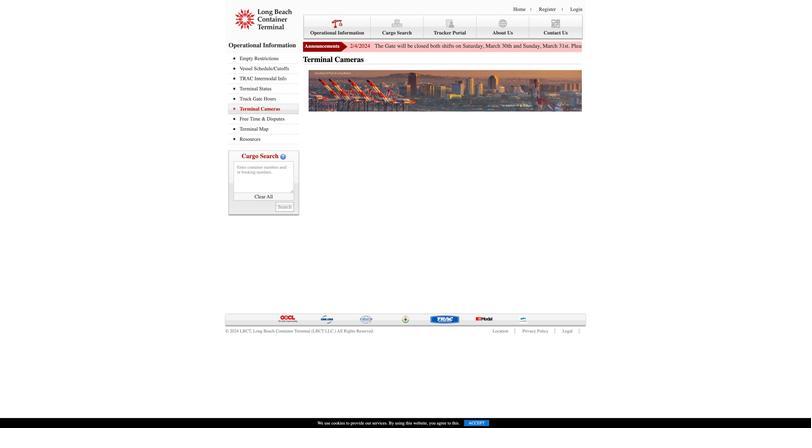 Task type: vqa. For each thing, say whether or not it's contained in the screenshot.
Officer
no



Task type: describe. For each thing, give the bounding box(es) containing it.
0 horizontal spatial menu bar
[[229, 54, 302, 145]]

Enter container numbers and/ or booking numbers.  text field
[[234, 162, 294, 193]]



Task type: locate. For each thing, give the bounding box(es) containing it.
menu bar
[[304, 15, 583, 39], [229, 54, 302, 145]]

None submit
[[276, 203, 294, 212]]

1 vertical spatial menu bar
[[229, 54, 302, 145]]

1 horizontal spatial menu bar
[[304, 15, 583, 39]]

0 vertical spatial menu bar
[[304, 15, 583, 39]]



